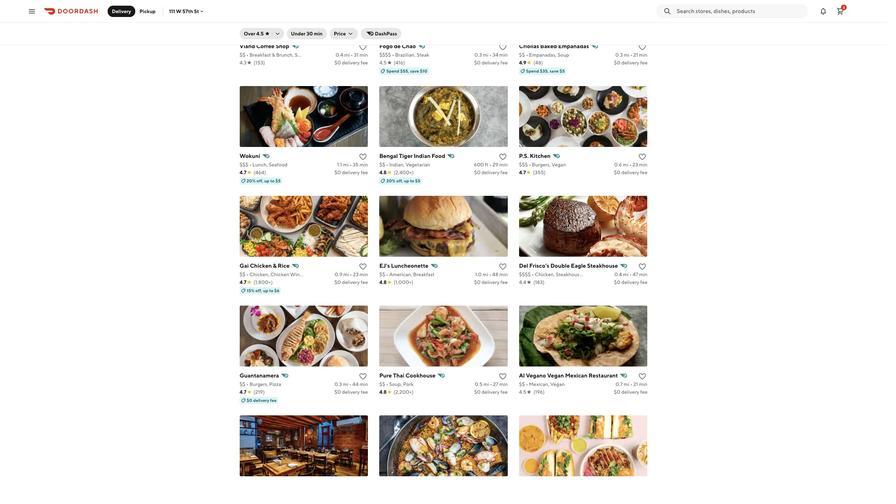 Task type: locate. For each thing, give the bounding box(es) containing it.
4.7 down gai
[[240, 280, 246, 285]]

1 horizontal spatial 0.4
[[614, 272, 622, 277]]

$​0 down 0.4 mi • 31 min
[[334, 60, 341, 66]]

2 20% off, up to $5 from the left
[[386, 178, 420, 184]]

min for luncheonette
[[499, 272, 508, 277]]

fee for gai chicken & rice
[[361, 280, 368, 285]]

up for gai chicken & rice
[[263, 288, 268, 293]]

to
[[270, 178, 274, 184], [410, 178, 414, 184], [269, 288, 273, 293]]

3 4.8 from the top
[[379, 389, 387, 395]]

$5 down soup
[[560, 68, 565, 74]]

$0 delivery fee
[[247, 398, 277, 403]]

delivery down 0.6 mi • 23 min
[[621, 170, 639, 175]]

600
[[474, 162, 484, 168]]

fogo de chão
[[379, 43, 416, 50]]

fee down 600 ft • 29 min
[[501, 170, 508, 175]]

1 vertical spatial 23
[[353, 272, 359, 277]]

fee for wokuni
[[361, 170, 368, 175]]

0.5 mi • 27 min
[[475, 382, 508, 387]]

0 horizontal spatial 4.5
[[256, 31, 264, 36]]

up down (1,800+)
[[263, 288, 268, 293]]

dashpass button
[[361, 28, 401, 39]]

& left brunch,
[[272, 52, 275, 58]]

$$ • american, breakfast
[[379, 272, 435, 277]]

$​0 delivery fee down 600 ft • 29 min
[[474, 170, 508, 175]]

2 horizontal spatial 4.5
[[519, 389, 526, 395]]

delivery down 0.4 mi • 47 min
[[621, 280, 639, 285]]

2 vertical spatial 4.8
[[379, 389, 387, 395]]

1 horizontal spatial spend
[[526, 68, 539, 74]]

$$ down ej's on the left of page
[[379, 272, 385, 277]]

$​0 delivery fee for p.s. kitchen
[[614, 170, 648, 175]]

min for tiger
[[499, 162, 508, 168]]

0.9
[[335, 272, 342, 277]]

1 save from the left
[[410, 68, 419, 74]]

$​0 for gai chicken & rice
[[334, 280, 341, 285]]

click to add this store to your saved list image
[[499, 43, 507, 51], [499, 153, 507, 161], [638, 263, 647, 271], [638, 372, 647, 381]]

$​0 delivery fee down 0.4 mi • 47 min
[[614, 280, 648, 285]]

off, for bengal tiger indian food
[[396, 178, 403, 184]]

1 20% from the left
[[247, 178, 256, 184]]

(2,200+)
[[394, 389, 414, 395]]

chão
[[402, 43, 416, 50]]

$$ down gai
[[240, 272, 245, 277]]

delivery down 600 ft • 29 min
[[482, 170, 500, 175]]

vegan for kitchen
[[552, 162, 566, 168]]

delivery down the 0.7 mi • 21 min
[[621, 389, 639, 395]]

1 horizontal spatial 20% off, up to $5
[[386, 178, 420, 184]]

0 horizontal spatial 20%
[[247, 178, 256, 184]]

off, right 15%
[[255, 288, 262, 293]]

luncheonette
[[391, 263, 428, 269]]

29
[[493, 162, 498, 168]]

up for wokuni
[[264, 178, 269, 184]]

$$ • soup, pork
[[379, 382, 414, 387]]

$5 down 'seafood'
[[275, 178, 281, 184]]

20% off, up to $5
[[247, 178, 281, 184], [386, 178, 420, 184]]

pure thai cookhouse
[[379, 372, 436, 379]]

over 4.5
[[244, 31, 264, 36]]

fee down 1.1 mi • 35 min
[[361, 170, 368, 175]]

2 vertical spatial vegan
[[550, 382, 565, 387]]

(464)
[[254, 170, 266, 175]]

del
[[519, 263, 528, 269]]

1.1
[[337, 162, 342, 168]]

0.4 left '31'
[[336, 52, 343, 58]]

click to add this store to your saved list image up 0.3 mi • 34 min on the top of page
[[499, 43, 507, 51]]

$$ down "guantanamera" on the left
[[240, 382, 245, 387]]

1 vertical spatial vegan
[[547, 372, 564, 379]]

0 horizontal spatial $$$$
[[379, 52, 391, 58]]

kitchen
[[530, 153, 551, 159]]

delivery for al vegano vegan mexican restaurant
[[621, 389, 639, 395]]

23 right 0.6
[[633, 162, 638, 168]]

$​0 down 0.9
[[334, 280, 341, 285]]

1 horizontal spatial 20%
[[386, 178, 395, 184]]

pickup button
[[135, 5, 160, 17]]

delivery down 1.1 mi • 35 min
[[342, 170, 360, 175]]

delivery down 0.3 mi • 34 min on the top of page
[[482, 60, 500, 66]]

0 horizontal spatial $5
[[275, 178, 281, 184]]

chicken, up (183)
[[535, 272, 555, 277]]

$​0 delivery fee for ej's luncheonette
[[474, 280, 508, 285]]

$$ for gai chicken & rice
[[240, 272, 245, 277]]

fee for viand coffee shop
[[361, 60, 368, 66]]

2 21 from the top
[[633, 382, 638, 387]]

20% down the '(2,400+)'
[[386, 178, 395, 184]]

23 for gai chicken & rice
[[353, 272, 359, 277]]

to left $6
[[269, 288, 273, 293]]

off, down (464) in the top of the page
[[257, 178, 263, 184]]

2 20% from the left
[[386, 178, 395, 184]]

fee down 1.0 mi • 48 min
[[501, 280, 508, 285]]

spend down (416)
[[386, 68, 399, 74]]

0.6
[[614, 162, 622, 168]]

$5 for wokuni
[[275, 178, 281, 184]]

click to add this store to your saved list image up 0.3 mi • 21 min
[[638, 43, 647, 51]]

0 vertical spatial 4.8
[[379, 170, 387, 175]]

34
[[493, 52, 498, 58]]

$$ • breakfast & brunch, salads
[[240, 52, 309, 58]]

$​0 delivery fee down 0.4 mi • 31 min
[[334, 60, 368, 66]]

2 horizontal spatial 0.3
[[615, 52, 623, 58]]

delivery
[[342, 60, 360, 66], [482, 60, 500, 66], [621, 60, 639, 66], [342, 170, 360, 175], [482, 170, 500, 175], [621, 170, 639, 175], [342, 280, 360, 285], [482, 280, 500, 285], [621, 280, 639, 285], [342, 389, 360, 395], [482, 389, 500, 395], [621, 389, 639, 395], [253, 398, 269, 403]]

burgers, up (219) on the left bottom of page
[[249, 382, 268, 387]]

(416)
[[394, 60, 405, 66]]

$​0 for ej's luncheonette
[[474, 280, 481, 285]]

off, for wokuni
[[257, 178, 263, 184]]

empanadas
[[558, 43, 589, 50]]

0.3
[[474, 52, 482, 58], [615, 52, 623, 58], [334, 382, 342, 387]]

mi for guantanamera
[[343, 382, 348, 387]]

2 $$$ from the left
[[519, 162, 528, 168]]

1 horizontal spatial 0.3
[[474, 52, 482, 58]]

mi for criollas baked empanadas
[[624, 52, 629, 58]]

0 vertical spatial 23
[[633, 162, 638, 168]]

(153)
[[254, 60, 265, 66]]

min inside button
[[314, 31, 323, 36]]

$$$$ up 4.4
[[519, 272, 531, 277]]

$$ for guantanamera
[[240, 382, 245, 387]]

$​0 down 0.3 mi • 44 min
[[334, 389, 341, 395]]

ej's luncheonette
[[379, 263, 428, 269]]

4.4
[[519, 280, 526, 285]]

$$ up 4.3
[[240, 52, 245, 58]]

4.8 down ej's on the left of page
[[379, 280, 387, 285]]

vegan
[[552, 162, 566, 168], [547, 372, 564, 379], [550, 382, 565, 387]]

chicken, up (1,800+)
[[249, 272, 269, 277]]

$​0 for fogo de chão
[[474, 60, 481, 66]]

$$ down the bengal
[[379, 162, 385, 168]]

spend
[[386, 68, 399, 74], [526, 68, 539, 74]]

to down 'seafood'
[[270, 178, 274, 184]]

20% off, up to $5 down the '(2,400+)'
[[386, 178, 420, 184]]

delivery down 0.5 mi • 27 min
[[482, 389, 500, 395]]

click to add this store to your saved list image up 0.6 mi • 23 min
[[638, 153, 647, 161]]

click to add this store to your saved list image up 0.4 mi • 31 min
[[359, 43, 367, 51]]

$​0 for criollas baked empanadas
[[614, 60, 620, 66]]

20% down (464) in the top of the page
[[247, 178, 256, 184]]

fee for guantanamera
[[361, 389, 368, 395]]

4.9
[[519, 60, 526, 66]]

$$ down pure
[[379, 382, 385, 387]]

& left rice
[[273, 263, 277, 269]]

seafood
[[269, 162, 288, 168]]

1 horizontal spatial save
[[550, 68, 559, 74]]

click to add this store to your saved list image up 0.9 mi • 23 min on the bottom of page
[[359, 263, 367, 271]]

0 horizontal spatial chicken,
[[249, 272, 269, 277]]

1.0
[[475, 272, 482, 277]]

fee down 0.3 mi • 44 min
[[361, 389, 368, 395]]

(355)
[[533, 170, 546, 175]]

44
[[352, 382, 359, 387]]

2 spend from the left
[[526, 68, 539, 74]]

fee for bengal tiger indian food
[[501, 170, 508, 175]]

1 horizontal spatial 23
[[633, 162, 638, 168]]

4.5
[[256, 31, 264, 36], [379, 60, 387, 66], [519, 389, 526, 395]]

23 right 0.9
[[353, 272, 359, 277]]

1 horizontal spatial $$$
[[519, 162, 528, 168]]

off, down the '(2,400+)'
[[396, 178, 403, 184]]

$​0 down 1.1
[[334, 170, 341, 175]]

$$$ down p.s.
[[519, 162, 528, 168]]

$$ for al vegano vegan mexican restaurant
[[519, 382, 525, 387]]

fee down 0.3 mi • 34 min on the top of page
[[501, 60, 508, 66]]

up down the '(2,400+)'
[[404, 178, 409, 184]]

1 vertical spatial 0.4
[[614, 272, 622, 277]]

click to add this store to your saved list image for gai chicken & rice
[[359, 263, 367, 271]]

0 horizontal spatial 0.3
[[334, 382, 342, 387]]

delivery for p.s. kitchen
[[621, 170, 639, 175]]

35
[[353, 162, 359, 168]]

fee down the 0.7 mi • 21 min
[[640, 389, 648, 395]]

1 chicken, from the left
[[249, 272, 269, 277]]

$​0 delivery fee for fogo de chão
[[474, 60, 508, 66]]

viand
[[240, 43, 255, 50]]

0 vertical spatial burgers,
[[532, 162, 551, 168]]

1 vertical spatial 4.5
[[379, 60, 387, 66]]

guantanamera
[[240, 372, 279, 379]]

21 for al vegano vegan mexican restaurant
[[633, 382, 638, 387]]

1 vertical spatial $$$$
[[519, 272, 531, 277]]

0 horizontal spatial save
[[410, 68, 419, 74]]

4.8 down $$ • soup, pork
[[379, 389, 387, 395]]

0.4 left 47
[[614, 272, 622, 277]]

•
[[246, 52, 248, 58], [351, 52, 353, 58], [392, 52, 394, 58], [489, 52, 492, 58], [526, 52, 528, 58], [630, 52, 632, 58], [249, 162, 251, 168], [350, 162, 352, 168], [386, 162, 388, 168], [489, 162, 492, 168], [529, 162, 531, 168], [629, 162, 632, 168], [246, 272, 248, 277], [350, 272, 352, 277], [386, 272, 388, 277], [489, 272, 491, 277], [532, 272, 534, 277], [630, 272, 632, 277], [246, 382, 248, 387], [349, 382, 351, 387], [386, 382, 388, 387], [490, 382, 492, 387], [526, 382, 528, 387], [630, 382, 632, 387]]

$​0 delivery fee down 0.3 mi • 34 min on the top of page
[[474, 60, 508, 66]]

soup,
[[389, 382, 402, 387]]

save for chão
[[410, 68, 419, 74]]

burgers, for p.s. kitchen
[[532, 162, 551, 168]]

$​0 delivery fee down 0.5 mi • 27 min
[[474, 389, 508, 395]]

click to add this store to your saved list image up 600 ft • 29 min
[[499, 153, 507, 161]]

0 horizontal spatial spend
[[386, 68, 399, 74]]

st
[[194, 8, 199, 14]]

click to add this store to your saved list image up 1.0 mi • 48 min
[[499, 263, 507, 271]]

$35,
[[540, 68, 549, 74]]

4.7 left (219) on the left bottom of page
[[240, 389, 246, 395]]

0 vertical spatial $$$$
[[379, 52, 391, 58]]

coffee
[[256, 43, 275, 50]]

min for baked
[[639, 52, 648, 58]]

click to add this store to your saved list image up 0.3 mi • 44 min
[[359, 372, 367, 381]]

2 vertical spatial 4.5
[[519, 389, 526, 395]]

save
[[410, 68, 419, 74], [550, 68, 559, 74]]

click to add this store to your saved list image up the 0.7 mi • 21 min
[[638, 372, 647, 381]]

4.5 right over
[[256, 31, 264, 36]]

0 vertical spatial 4.5
[[256, 31, 264, 36]]

spend down (48)
[[526, 68, 539, 74]]

$​0 delivery fee down 1.0 mi • 48 min
[[474, 280, 508, 285]]

click to add this store to your saved list image for wokuni
[[359, 153, 367, 161]]

(196)
[[533, 389, 545, 395]]

delivery for del frisco's double eagle steakhouse
[[621, 280, 639, 285]]

4.7 for wokuni
[[240, 170, 246, 175]]

fogo
[[379, 43, 393, 50]]

$$$ • burgers, vegan
[[519, 162, 566, 168]]

eagle
[[571, 263, 586, 269]]

4.7 down p.s.
[[519, 170, 526, 175]]

1 $$$ from the left
[[240, 162, 248, 168]]

delivery down 0.3 mi • 21 min
[[621, 60, 639, 66]]

double
[[550, 263, 570, 269]]

rice
[[278, 263, 290, 269]]

up down (464) in the top of the page
[[264, 178, 269, 184]]

Store search: begin typing to search for stores available on DoorDash text field
[[677, 7, 804, 15]]

1 vertical spatial 21
[[633, 382, 638, 387]]

min for vegano
[[639, 382, 648, 387]]

1 vertical spatial 4.8
[[379, 280, 387, 285]]

$​0 for guantanamera
[[334, 389, 341, 395]]

$5 down the vegetarian
[[415, 178, 420, 184]]

4.5 for al vegano vegan mexican restaurant
[[519, 389, 526, 395]]

$$
[[240, 52, 245, 58], [519, 52, 525, 58], [379, 162, 385, 168], [240, 272, 245, 277], [379, 272, 385, 277], [240, 382, 245, 387], [379, 382, 385, 387], [519, 382, 525, 387]]

1 20% off, up to $5 from the left
[[247, 178, 281, 184]]

delivery for viand coffee shop
[[342, 60, 360, 66]]

0.9 mi • 23 min
[[335, 272, 368, 277]]

to for wokuni
[[270, 178, 274, 184]]

thai
[[393, 372, 404, 379]]

delivery
[[112, 8, 131, 14]]

1 horizontal spatial breakfast
[[413, 272, 435, 277]]

fee down 0.5 mi • 27 min
[[501, 389, 508, 395]]

0 vertical spatial 21
[[633, 52, 638, 58]]

1 horizontal spatial burgers,
[[532, 162, 551, 168]]

23 for p.s. kitchen
[[633, 162, 638, 168]]

fee down 0.9 mi • 23 min on the bottom of page
[[361, 280, 368, 285]]

1 4.8 from the top
[[379, 170, 387, 175]]

1 horizontal spatial 4.5
[[379, 60, 387, 66]]

off, for gai chicken & rice
[[255, 288, 262, 293]]

soup
[[558, 52, 569, 58]]

1 spend from the left
[[386, 68, 399, 74]]

1 horizontal spatial chicken,
[[535, 272, 555, 277]]

min for frisco's
[[639, 272, 648, 277]]

burgers, up (355)
[[532, 162, 551, 168]]

gai chicken & rice
[[240, 263, 290, 269]]

$​0 delivery fee down 0.9 mi • 23 min on the bottom of page
[[334, 280, 368, 285]]

4.7 for gai chicken & rice
[[240, 280, 246, 285]]

$10
[[420, 68, 427, 74]]

click to add this store to your saved list image for bengal tiger indian food
[[499, 153, 507, 161]]

chicken, for frisco's
[[535, 272, 555, 277]]

$​0 down the 0.5
[[474, 389, 481, 395]]

$​0 delivery fee down 0.3 mi • 21 min
[[614, 60, 648, 66]]

4.5 inside button
[[256, 31, 264, 36]]

48
[[492, 272, 498, 277]]

save for empanadas
[[550, 68, 559, 74]]

$$ down al
[[519, 382, 525, 387]]

min for de
[[499, 52, 508, 58]]

0 horizontal spatial 20% off, up to $5
[[247, 178, 281, 184]]

tiger
[[399, 153, 413, 159]]

click to add this store to your saved list image
[[359, 43, 367, 51], [638, 43, 647, 51], [359, 153, 367, 161], [638, 153, 647, 161], [359, 263, 367, 271], [499, 263, 507, 271], [359, 372, 367, 381], [499, 372, 507, 381]]

fee down 0.4 mi • 31 min
[[361, 60, 368, 66]]

0 horizontal spatial $$$
[[240, 162, 248, 168]]

click to add this store to your saved list image up 0.5 mi • 27 min
[[499, 372, 507, 381]]

31
[[354, 52, 359, 58]]

min for thai
[[499, 382, 508, 387]]

$​0 down 600
[[474, 170, 481, 175]]

click to add this store to your saved list image up 0.4 mi • 47 min
[[638, 263, 647, 271]]

delivery down 1.0 mi • 48 min
[[482, 280, 500, 285]]

2 save from the left
[[550, 68, 559, 74]]

$$$$ down fogo
[[379, 52, 391, 58]]

$​0 for pure thai cookhouse
[[474, 389, 481, 395]]

4.8 for ej's luncheonette
[[379, 280, 387, 285]]

spend $55, save $10
[[386, 68, 427, 74]]

4.7 for p.s. kitchen
[[519, 170, 526, 175]]

fee down 0.6 mi • 23 min
[[640, 170, 648, 175]]

0 horizontal spatial breakfast
[[249, 52, 271, 58]]

chicken down rice
[[270, 272, 289, 277]]

brazilian,
[[395, 52, 416, 58]]

0 vertical spatial vegan
[[552, 162, 566, 168]]

burgers,
[[532, 162, 551, 168], [249, 382, 268, 387]]

$​0 for del frisco's double eagle steakhouse
[[614, 280, 620, 285]]

$$$ down wokuni
[[240, 162, 248, 168]]

1 vertical spatial burgers,
[[249, 382, 268, 387]]

0 vertical spatial breakfast
[[249, 52, 271, 58]]

$​0 delivery fee for wokuni
[[334, 170, 368, 175]]

fee down 0.4 mi • 47 min
[[640, 280, 648, 285]]

0 vertical spatial 0.4
[[336, 52, 343, 58]]

2 4.8 from the top
[[379, 280, 387, 285]]

$​0
[[334, 60, 341, 66], [474, 60, 481, 66], [614, 60, 620, 66], [334, 170, 341, 175], [474, 170, 481, 175], [614, 170, 620, 175], [334, 280, 341, 285], [474, 280, 481, 285], [614, 280, 620, 285], [334, 389, 341, 395], [474, 389, 481, 395], [614, 389, 620, 395]]

21
[[633, 52, 638, 58], [633, 382, 638, 387]]

click to add this store to your saved list image up 1.1 mi • 35 min
[[359, 153, 367, 161]]

$​0 down 1.0 on the bottom right of page
[[474, 280, 481, 285]]

4.5 for fogo de chão
[[379, 60, 387, 66]]

click to add this store to your saved list image for criollas baked empanadas
[[638, 43, 647, 51]]

$$$
[[240, 162, 248, 168], [519, 162, 528, 168]]

fee for p.s. kitchen
[[640, 170, 648, 175]]

click to add this store to your saved list image for ej's luncheonette
[[499, 263, 507, 271]]

0 horizontal spatial burgers,
[[249, 382, 268, 387]]

fee down pizza
[[270, 398, 277, 403]]

0.3 for empanadas
[[615, 52, 623, 58]]

1 21 from the top
[[633, 52, 638, 58]]

0.5
[[475, 382, 483, 387]]

delivery down (219) on the left bottom of page
[[253, 398, 269, 403]]

2 chicken, from the left
[[535, 272, 555, 277]]

4.7 left (464) in the top of the page
[[240, 170, 246, 175]]

(219)
[[254, 389, 265, 395]]

pure
[[379, 372, 392, 379]]

20%
[[247, 178, 256, 184], [386, 178, 395, 184]]

0.4
[[336, 52, 343, 58], [614, 272, 622, 277]]

1 horizontal spatial $5
[[415, 178, 420, 184]]

$​0 down 0.3 mi • 21 min
[[614, 60, 620, 66]]

$​0 down 0.3 mi • 34 min on the top of page
[[474, 60, 481, 66]]

delivery for guantanamera
[[342, 389, 360, 395]]

$​0 delivery fee down 0.6 mi • 23 min
[[614, 170, 648, 175]]

save left $10
[[410, 68, 419, 74]]

empanadas,
[[529, 52, 557, 58]]

al
[[519, 372, 525, 379]]

4.5 left (196)
[[519, 389, 526, 395]]

0 horizontal spatial 0.4
[[336, 52, 343, 58]]

4.8 down the bengal
[[379, 170, 387, 175]]

mi for viand coffee shop
[[344, 52, 350, 58]]

1 horizontal spatial $$$$
[[519, 272, 531, 277]]

0 horizontal spatial 23
[[353, 272, 359, 277]]

to for gai chicken & rice
[[269, 288, 273, 293]]



Task type: vqa. For each thing, say whether or not it's contained in the screenshot.


Task type: describe. For each thing, give the bounding box(es) containing it.
steakhouses
[[556, 272, 584, 277]]

chicken, for chicken
[[249, 272, 269, 277]]

15%
[[247, 288, 255, 293]]

$​0 for p.s. kitchen
[[614, 170, 620, 175]]

wings
[[290, 272, 305, 277]]

20% for wokuni
[[247, 178, 256, 184]]

up for bengal tiger indian food
[[404, 178, 409, 184]]

4.8 for bengal tiger indian food
[[379, 170, 387, 175]]

600 ft • 29 min
[[474, 162, 508, 168]]

to for bengal tiger indian food
[[410, 178, 414, 184]]

$$ for criollas baked empanadas
[[519, 52, 525, 58]]

click to add this store to your saved list image for p.s. kitchen
[[638, 153, 647, 161]]

frisco's
[[529, 263, 549, 269]]

vegano
[[526, 372, 546, 379]]

47
[[633, 272, 638, 277]]

4.8 for pure thai cookhouse
[[379, 389, 387, 395]]

under 30 min button
[[287, 28, 327, 39]]

click to add this store to your saved list image for guantanamera
[[359, 372, 367, 381]]

pickup
[[140, 8, 156, 14]]

mi for del frisco's double eagle steakhouse
[[623, 272, 629, 277]]

delivery for gai chicken & rice
[[342, 280, 360, 285]]

click to add this store to your saved list image for del frisco's double eagle steakhouse
[[638, 263, 647, 271]]

$$ • mexican, vegan
[[519, 382, 565, 387]]

$$ for ej's luncheonette
[[379, 272, 385, 277]]

0.4 for del frisco's double eagle steakhouse
[[614, 272, 622, 277]]

mi for fogo de chão
[[483, 52, 488, 58]]

vegetarian
[[406, 162, 430, 168]]

(48)
[[533, 60, 543, 66]]

delivery for pure thai cookhouse
[[482, 389, 500, 395]]

$$$ for p.s. kitchen
[[519, 162, 528, 168]]

0.3 for chão
[[474, 52, 482, 58]]

fee for al vegano vegan mexican restaurant
[[640, 389, 648, 395]]

pork
[[403, 382, 414, 387]]

$$ • indian, vegetarian
[[379, 162, 430, 168]]

wokuni
[[240, 153, 260, 159]]

del frisco's double eagle steakhouse
[[519, 263, 618, 269]]

1 vertical spatial breakfast
[[413, 272, 435, 277]]

fee for criollas baked empanadas
[[640, 60, 648, 66]]

$​0 delivery fee for del frisco's double eagle steakhouse
[[614, 280, 648, 285]]

0 vertical spatial chicken
[[250, 263, 272, 269]]

$55,
[[400, 68, 409, 74]]

2 horizontal spatial $5
[[560, 68, 565, 74]]

$​0 for wokuni
[[334, 170, 341, 175]]

delivery for wokuni
[[342, 170, 360, 175]]

0 vertical spatial &
[[272, 52, 275, 58]]

fee for del frisco's double eagle steakhouse
[[640, 280, 648, 285]]

spend for fogo
[[386, 68, 399, 74]]

1.1 mi • 35 min
[[337, 162, 368, 168]]

min for chicken
[[360, 272, 368, 277]]

(2,400+)
[[394, 170, 414, 175]]

1 vertical spatial chicken
[[270, 272, 289, 277]]

open menu image
[[28, 7, 36, 15]]

min for kitchen
[[639, 162, 648, 168]]

click to add this store to your saved list image for pure thai cookhouse
[[499, 372, 507, 381]]

delivery for ej's luncheonette
[[482, 280, 500, 285]]

0.6 mi • 23 min
[[614, 162, 648, 168]]

fee for pure thai cookhouse
[[501, 389, 508, 395]]

$$ for viand coffee shop
[[240, 52, 245, 58]]

gai
[[240, 263, 249, 269]]

bengal
[[379, 153, 398, 159]]

$$$$ for del
[[519, 272, 531, 277]]

$​0 for al vegano vegan mexican restaurant
[[614, 389, 620, 395]]

mi for al vegano vegan mexican restaurant
[[624, 382, 629, 387]]

w
[[176, 8, 181, 14]]

20% off, up to $5 for bengal tiger indian food
[[386, 178, 420, 184]]

$5 for bengal tiger indian food
[[415, 178, 420, 184]]

mi for gai chicken & rice
[[343, 272, 349, 277]]

0.4 mi • 47 min
[[614, 272, 648, 277]]

$$ • empanadas, soup
[[519, 52, 569, 58]]

3
[[843, 5, 845, 9]]

$​0 delivery fee for gai chicken & rice
[[334, 280, 368, 285]]

criollas baked empanadas
[[519, 43, 589, 50]]

delivery button
[[108, 5, 135, 17]]

21 for criollas baked empanadas
[[633, 52, 638, 58]]

p.s.
[[519, 153, 529, 159]]

over
[[244, 31, 255, 36]]

notification bell image
[[819, 7, 828, 15]]

$​0 for viand coffee shop
[[334, 60, 341, 66]]

$$ for pure thai cookhouse
[[379, 382, 385, 387]]

restaurant
[[589, 372, 618, 379]]

pizza
[[269, 382, 281, 387]]

(183)
[[533, 280, 544, 285]]

$​0 delivery fee for pure thai cookhouse
[[474, 389, 508, 395]]

$6
[[274, 288, 279, 293]]

spend $35, save $5
[[526, 68, 565, 74]]

111 w 57th st button
[[169, 8, 205, 14]]

lunch,
[[252, 162, 268, 168]]

$​0 delivery fee for guantanamera
[[334, 389, 368, 395]]

brunch,
[[276, 52, 294, 58]]

mexican,
[[529, 382, 549, 387]]

click to add this store to your saved list image for al vegano vegan mexican restaurant
[[638, 372, 647, 381]]

salads
[[295, 52, 309, 58]]

$​0 delivery fee for al vegano vegan mexican restaurant
[[614, 389, 648, 395]]

criollas
[[519, 43, 539, 50]]

indian
[[414, 153, 431, 159]]

0.3 mi • 44 min
[[334, 382, 368, 387]]

1 vertical spatial &
[[273, 263, 277, 269]]

ft
[[485, 162, 488, 168]]

de
[[394, 43, 401, 50]]

111
[[169, 8, 175, 14]]

steak
[[417, 52, 429, 58]]

click to add this store to your saved list image for fogo de chão
[[499, 43, 507, 51]]

0.4 mi • 31 min
[[336, 52, 368, 58]]

burgers, for guantanamera
[[249, 382, 268, 387]]

spend for criollas
[[526, 68, 539, 74]]

$$ for bengal tiger indian food
[[379, 162, 385, 168]]

mi for pure thai cookhouse
[[484, 382, 489, 387]]

20% off, up to $5 for wokuni
[[247, 178, 281, 184]]

fee for ej's luncheonette
[[501, 280, 508, 285]]

4.7 for guantanamera
[[240, 389, 246, 395]]

baked
[[540, 43, 557, 50]]

vegan for vegano
[[550, 382, 565, 387]]

ej's
[[379, 263, 390, 269]]

$​0 delivery fee for criollas baked empanadas
[[614, 60, 648, 66]]

under 30 min
[[291, 31, 323, 36]]

0.3 mi • 21 min
[[615, 52, 648, 58]]

mi for p.s. kitchen
[[623, 162, 628, 168]]

$$$ • lunch, seafood
[[240, 162, 288, 168]]

$​0 delivery fee for bengal tiger indian food
[[474, 170, 508, 175]]

fee for fogo de chão
[[501, 60, 508, 66]]

57th
[[182, 8, 193, 14]]

(1,800+)
[[254, 280, 273, 285]]

$​0 delivery fee for viand coffee shop
[[334, 60, 368, 66]]

2 items, open order cart image
[[836, 7, 845, 15]]

30
[[307, 31, 313, 36]]

(1,000+)
[[394, 280, 413, 285]]

dashpass
[[375, 31, 397, 36]]

$​0 for bengal tiger indian food
[[474, 170, 481, 175]]

delivery for fogo de chão
[[482, 60, 500, 66]]

over 4.5 button
[[240, 28, 284, 39]]

$$ • burgers, pizza
[[240, 382, 281, 387]]

mi for wokuni
[[343, 162, 349, 168]]

bengal tiger indian food
[[379, 153, 445, 159]]

111 w 57th st
[[169, 8, 199, 14]]

american,
[[389, 272, 412, 277]]

al vegano vegan mexican restaurant
[[519, 372, 618, 379]]

p.s. kitchen
[[519, 153, 551, 159]]

delivery for bengal tiger indian food
[[482, 170, 500, 175]]



